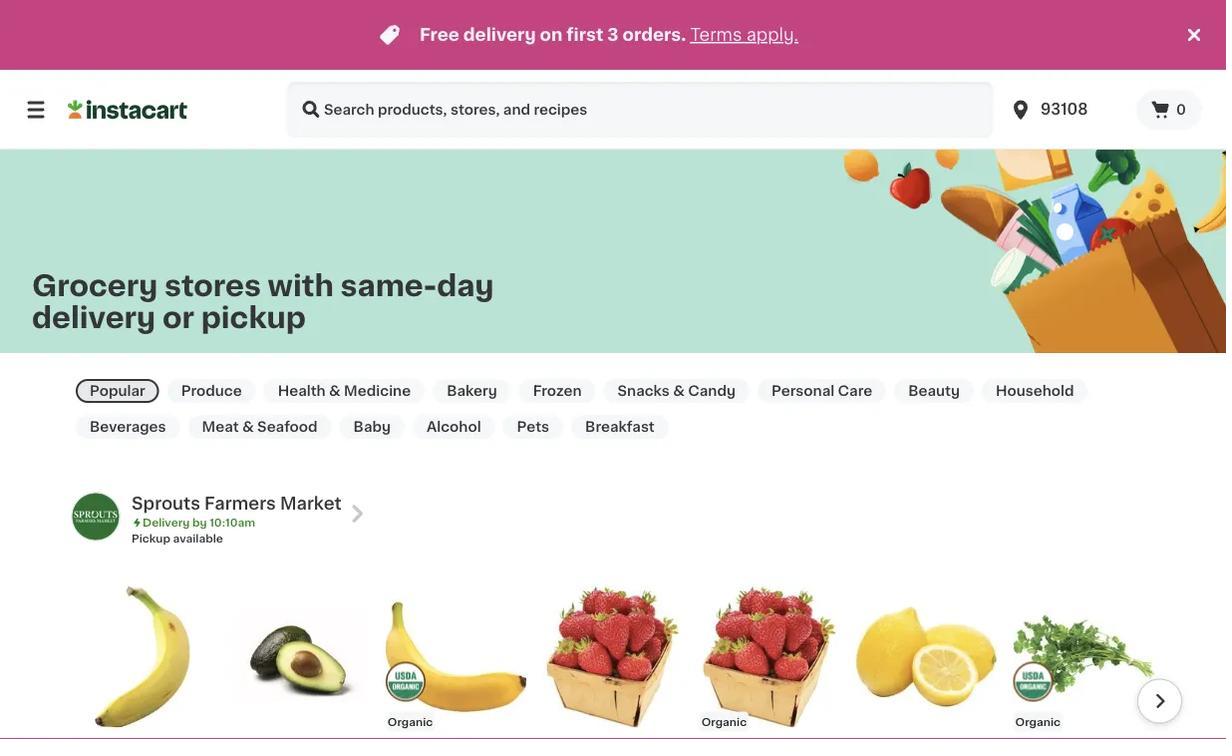Task type: vqa. For each thing, say whether or not it's contained in the screenshot.
Close image
no



Task type: locate. For each thing, give the bounding box(es) containing it.
snacks & candy
[[618, 384, 736, 398]]

snacks & candy link
[[604, 379, 750, 403]]

pickup
[[132, 533, 170, 544]]

3 organic from the left
[[1016, 716, 1061, 727]]

item badge image for third organic link
[[1014, 662, 1054, 702]]

baby
[[354, 420, 391, 434]]

produce link
[[167, 379, 256, 403]]

10:10am
[[210, 517, 255, 528]]

0 horizontal spatial item badge image
[[386, 662, 426, 702]]

day
[[437, 271, 494, 300]]

organic link
[[386, 586, 527, 739], [700, 586, 841, 739], [1014, 586, 1155, 739]]

delivery
[[464, 26, 536, 43], [32, 303, 156, 332]]

free delivery on first 3 orders. terms apply.
[[420, 26, 799, 43]]

0
[[1177, 103, 1187, 117]]

2 horizontal spatial organic link
[[1014, 586, 1155, 739]]

health
[[278, 384, 326, 398]]

1 horizontal spatial &
[[329, 384, 341, 398]]

breakfast
[[586, 420, 655, 434]]

1 horizontal spatial item badge image
[[1014, 662, 1054, 702]]

grocery
[[32, 271, 158, 300]]

popular link
[[76, 379, 159, 403]]

stores
[[165, 271, 261, 300]]

personal care
[[772, 384, 873, 398]]

1 horizontal spatial delivery
[[464, 26, 536, 43]]

item carousel region
[[44, 579, 1183, 739]]

alcohol link
[[413, 415, 495, 439]]

bakery
[[447, 384, 497, 398]]

& right meat
[[242, 420, 254, 434]]

snacks
[[618, 384, 670, 398]]

grocery stores with same-day delivery or pickup
[[32, 271, 494, 332]]

instacart logo image
[[68, 98, 188, 122]]

orders.
[[623, 26, 687, 43]]

bakery link
[[433, 379, 511, 403]]

1 item badge image from the left
[[386, 662, 426, 702]]

or
[[163, 303, 194, 332]]

93108 button
[[1009, 82, 1129, 138]]

0 vertical spatial delivery
[[464, 26, 536, 43]]

seafood
[[257, 420, 318, 434]]

0 horizontal spatial &
[[242, 420, 254, 434]]

0 horizontal spatial organic link
[[386, 586, 527, 739]]

None search field
[[287, 82, 994, 138]]

limited time offer region
[[0, 0, 1183, 70]]

with
[[268, 271, 334, 300]]

pets link
[[503, 415, 564, 439]]

1 vertical spatial delivery
[[32, 303, 156, 332]]

1 horizontal spatial organic link
[[700, 586, 841, 739]]

personal care link
[[758, 379, 887, 403]]

beauty
[[909, 384, 960, 398]]

item badge image
[[386, 662, 426, 702], [1014, 662, 1054, 702]]

pickup available
[[132, 533, 223, 544]]

sprouts farmers market image
[[72, 493, 120, 541]]

frozen
[[533, 384, 582, 398]]

grocery stores with same-day delivery or pickup main content
[[0, 136, 1227, 739]]

by
[[192, 517, 207, 528]]

delivery down grocery
[[32, 303, 156, 332]]

& right health
[[329, 384, 341, 398]]

3 organic link from the left
[[1014, 586, 1155, 739]]

0 horizontal spatial organic
[[388, 716, 433, 727]]

0 horizontal spatial delivery
[[32, 303, 156, 332]]

2 horizontal spatial organic
[[1016, 716, 1061, 727]]

2 horizontal spatial &
[[673, 384, 685, 398]]

&
[[329, 384, 341, 398], [673, 384, 685, 398], [242, 420, 254, 434]]

available
[[173, 533, 223, 544]]

item badge image for 1st organic link from the left
[[386, 662, 426, 702]]

delivery left on
[[464, 26, 536, 43]]

2 item badge image from the left
[[1014, 662, 1054, 702]]

& left candy
[[673, 384, 685, 398]]

1 horizontal spatial organic
[[702, 716, 747, 727]]

health & medicine link
[[264, 379, 425, 403]]

terms apply. link
[[691, 26, 799, 43]]

organic
[[388, 716, 433, 727], [702, 716, 747, 727], [1016, 716, 1061, 727]]



Task type: describe. For each thing, give the bounding box(es) containing it.
& for health
[[329, 384, 341, 398]]

popular
[[90, 384, 145, 398]]

& for snacks
[[673, 384, 685, 398]]

beauty link
[[895, 379, 974, 403]]

93108 button
[[1001, 82, 1137, 138]]

apply.
[[747, 26, 799, 43]]

delivery inside "grocery stores with same-day delivery or pickup"
[[32, 303, 156, 332]]

delivery
[[143, 517, 190, 528]]

delivery inside limited time offer region
[[464, 26, 536, 43]]

sprouts farmers market
[[132, 495, 342, 512]]

1 organic link from the left
[[386, 586, 527, 739]]

sprouts
[[132, 495, 200, 512]]

meat & seafood link
[[188, 415, 332, 439]]

2 organic link from the left
[[700, 586, 841, 739]]

medicine
[[344, 384, 411, 398]]

beverages
[[90, 420, 166, 434]]

pickup
[[201, 303, 306, 332]]

breakfast link
[[572, 415, 669, 439]]

& for meat
[[242, 420, 254, 434]]

3
[[608, 26, 619, 43]]

2 organic from the left
[[702, 716, 747, 727]]

care
[[838, 384, 873, 398]]

first
[[567, 26, 604, 43]]

market
[[280, 495, 342, 512]]

Search field
[[287, 82, 994, 138]]

delivery by 10:10am
[[143, 517, 255, 528]]

produce
[[181, 384, 242, 398]]

farmers
[[204, 495, 276, 512]]

candy
[[689, 384, 736, 398]]

same-
[[341, 271, 437, 300]]

alcohol
[[427, 420, 481, 434]]

baby link
[[340, 415, 405, 439]]

on
[[540, 26, 563, 43]]

household
[[996, 384, 1075, 398]]

meat
[[202, 420, 239, 434]]

terms
[[691, 26, 743, 43]]

beverages link
[[76, 415, 180, 439]]

pets
[[517, 420, 550, 434]]

frozen link
[[519, 379, 596, 403]]

household link
[[982, 379, 1089, 403]]

health & medicine
[[278, 384, 411, 398]]

93108
[[1041, 102, 1089, 117]]

free
[[420, 26, 460, 43]]

1 organic from the left
[[388, 716, 433, 727]]

0 button
[[1137, 90, 1203, 130]]

personal
[[772, 384, 835, 398]]

meat & seafood
[[202, 420, 318, 434]]



